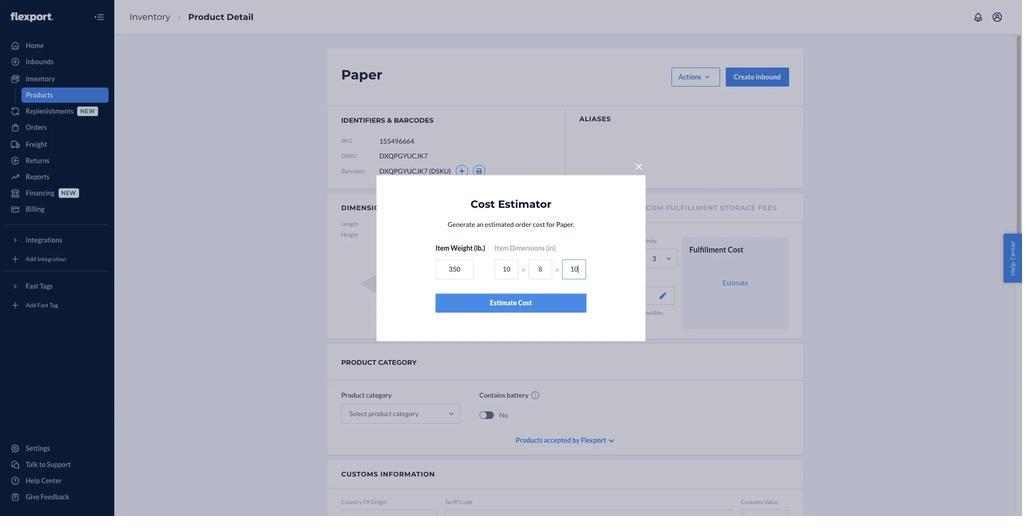 Task type: vqa. For each thing, say whether or not it's contained in the screenshot.
4th square icon from the bottom
no



Task type: describe. For each thing, give the bounding box(es) containing it.
give
[[26, 493, 39, 502]]

generate an estimated order cost for paper.
[[448, 221, 574, 229]]

recommended
[[566, 292, 610, 300]]

(dsku)
[[429, 167, 451, 175]]

of
[[363, 499, 370, 506]]

breadcrumbs navigation
[[122, 3, 261, 31]]

× document
[[377, 156, 646, 342]]

talk to support button
[[6, 458, 109, 473]]

generate
[[448, 221, 475, 229]]

aliases
[[579, 115, 611, 123]]

tariff code
[[445, 499, 473, 506]]

estimate cost
[[490, 299, 532, 307]]

level
[[551, 238, 564, 245]]

likely
[[532, 310, 546, 317]]

dsku
[[341, 153, 357, 160]]

inbounds
[[26, 58, 53, 66]]

add fast tag link
[[6, 298, 109, 313]]

estimated
[[485, 221, 514, 229]]

heavier
[[532, 318, 552, 325]]

item for item weight (lb.)
[[436, 244, 449, 252]]

center inside button
[[1009, 241, 1017, 261]]

help center inside button
[[1009, 241, 1017, 276]]

plus image
[[459, 169, 465, 174]]

feedback
[[41, 493, 69, 502]]

integration
[[37, 256, 66, 263]]

country of origin
[[341, 499, 387, 506]]

Weight text field
[[436, 260, 474, 280]]

inbound
[[756, 73, 781, 81]]

home
[[26, 41, 44, 50]]

tariff
[[445, 499, 458, 506]]

billing link
[[6, 202, 109, 217]]

identifiers & barcodes
[[341, 116, 434, 125]]

×
[[635, 158, 643, 174]]

weight
[[451, 244, 473, 252]]

add fast tag
[[26, 302, 58, 309]]

L text field
[[495, 260, 518, 280]]

fulfillment for fees
[[557, 204, 609, 212]]

1 vertical spatial center
[[41, 477, 62, 485]]

flexport logo image
[[10, 12, 53, 22]]

if
[[638, 310, 641, 317]]

chevron down image
[[609, 438, 615, 445]]

product
[[341, 359, 376, 367]]

create inbound
[[734, 73, 781, 81]]

cost
[[533, 221, 545, 229]]

product category
[[341, 359, 417, 367]]

fulfillment for storage
[[666, 204, 718, 212]]

0 vertical spatial a
[[571, 310, 574, 317]]

1 x from the left
[[522, 265, 525, 273]]

tab list containing ecom fulfillment fees
[[509, 194, 803, 223]]

help center button
[[1004, 234, 1022, 283]]

customs value
[[741, 499, 778, 506]]

estimate link
[[722, 279, 748, 287]]

add integration
[[26, 256, 66, 263]]

item dimensions (in)
[[495, 244, 556, 252]]

no
[[499, 411, 508, 420]]

barcodes
[[394, 116, 434, 125]]

give feedback
[[26, 493, 69, 502]]

service
[[532, 238, 550, 245]]

product for product detail
[[188, 12, 224, 22]]

replenishments
[[26, 107, 74, 115]]

print image
[[476, 169, 482, 174]]

freight link
[[6, 137, 109, 152]]

reports
[[26, 173, 49, 181]]

help inside button
[[1009, 262, 1017, 276]]

box.
[[621, 318, 632, 325]]

W text field
[[529, 260, 552, 280]]

item weight (lb.)
[[436, 244, 485, 252]]

× button
[[632, 156, 646, 174]]

billing
[[26, 205, 45, 213]]

cost for estimate cost
[[518, 299, 532, 307]]

home link
[[6, 38, 109, 53]]

cost estimator
[[471, 198, 552, 211]]

ecom fulfillment fees tab
[[532, 194, 630, 222]]

H text field
[[562, 260, 586, 280]]

actions button
[[671, 68, 720, 87]]

estimator
[[498, 198, 552, 211]]

inbounds link
[[6, 54, 109, 70]]

units
[[643, 238, 657, 245]]

will
[[576, 318, 585, 325]]

1 vertical spatial help center
[[26, 477, 62, 485]]

&
[[387, 116, 392, 125]]

estimate cost button
[[436, 294, 587, 313]]

add for add integration
[[26, 256, 36, 263]]

an
[[476, 221, 484, 229]]

storage
[[720, 204, 756, 212]]

talk
[[26, 461, 38, 469]]

add for add fast tag
[[26, 302, 36, 309]]

product detail link
[[188, 12, 253, 22]]

0 vertical spatial inventory link
[[130, 12, 170, 22]]

ecom fulfillment storage fees tab
[[641, 194, 777, 221]]

order
[[515, 221, 532, 229]]

to for talk
[[39, 461, 46, 469]]

code
[[459, 499, 473, 506]]

0 vertical spatial in
[[565, 310, 570, 317]]

flexport recommended button
[[532, 287, 674, 305]]

polybag
[[575, 310, 595, 317]]

1 vertical spatial in
[[612, 318, 616, 325]]

contains
[[479, 392, 506, 400]]

financing
[[26, 189, 55, 197]]

for
[[546, 221, 555, 229]]

settings link
[[6, 442, 109, 457]]

fulfillment down ecom fulfillment storage fees
[[689, 245, 726, 254]]



Task type: locate. For each thing, give the bounding box(es) containing it.
1 horizontal spatial in
[[612, 318, 616, 325]]

0 horizontal spatial dimensions
[[341, 204, 390, 212]]

2 add from the top
[[26, 302, 36, 309]]

customs left value
[[741, 499, 763, 506]]

1 ecom from the left
[[532, 204, 554, 212]]

likely
[[586, 318, 599, 325]]

1 horizontal spatial help center
[[1009, 241, 1017, 276]]

add integration link
[[6, 252, 109, 267]]

1 add from the top
[[26, 256, 36, 263]]

dxqpgyucjk7 up dxqpgyucjk7 (dsku)
[[379, 152, 428, 160]]

estimate for estimate link
[[722, 279, 748, 287]]

2 fees from the left
[[758, 204, 777, 212]]

orders
[[26, 123, 47, 131]]

product for product category
[[341, 392, 365, 400]]

1 vertical spatial add
[[26, 302, 36, 309]]

add left the fast
[[26, 302, 36, 309]]

1 vertical spatial dxqpgyucjk7
[[379, 167, 428, 175]]

inventory inside the breadcrumbs navigation
[[130, 12, 170, 22]]

1 vertical spatial inventory
[[26, 75, 55, 83]]

0 horizontal spatial estimate
[[490, 299, 517, 307]]

help center link
[[6, 474, 109, 489]]

country
[[341, 499, 362, 506]]

ship down bubble
[[600, 318, 610, 325]]

fees inside ecom fulfillment storage fees tab
[[758, 204, 777, 212]]

orders link
[[6, 120, 109, 135]]

add inside the add integration "link"
[[26, 256, 36, 263]]

0 horizontal spatial item
[[436, 244, 449, 252]]

1 vertical spatial ship
[[600, 318, 610, 325]]

paper
[[341, 67, 382, 83]]

value
[[764, 499, 778, 506]]

fees inside ecom fulfillment fees tab
[[611, 204, 630, 212]]

0 vertical spatial help
[[1009, 262, 1017, 276]]

0 horizontal spatial new
[[61, 190, 76, 197]]

None text field
[[379, 132, 450, 150], [741, 511, 789, 517], [379, 132, 450, 150], [741, 511, 789, 517]]

returns link
[[6, 153, 109, 169]]

ecom fulfillment storage fees
[[641, 204, 777, 212]]

x right 'l' text field
[[522, 265, 525, 273]]

0 horizontal spatial in
[[565, 310, 570, 317]]

reports link
[[6, 170, 109, 185]]

tab list
[[509, 194, 803, 223]]

freight
[[26, 141, 47, 149]]

cost for fulfillment cost
[[728, 245, 744, 254]]

close navigation image
[[93, 11, 105, 23]]

customs information
[[341, 471, 435, 479]]

a up products
[[571, 310, 574, 317]]

0 horizontal spatial a
[[571, 310, 574, 317]]

0 horizontal spatial cost
[[471, 198, 495, 211]]

0 horizontal spatial customs
[[341, 471, 378, 479]]

inventory
[[130, 12, 170, 22], [26, 75, 55, 83]]

new down the products link
[[80, 108, 95, 115]]

0 vertical spatial dxqpgyucjk7
[[379, 152, 428, 160]]

fast
[[37, 302, 48, 309]]

height
[[341, 232, 358, 239]]

0 vertical spatial add
[[26, 256, 36, 263]]

1 horizontal spatial dimensions
[[510, 244, 545, 252]]

ecom fulfillment fees
[[532, 204, 630, 212]]

fulfillment
[[557, 204, 609, 212], [666, 204, 718, 212], [689, 245, 726, 254]]

ecom up the cost
[[532, 204, 554, 212]]

service level
[[532, 238, 564, 245]]

estimate down fulfillment cost
[[722, 279, 748, 287]]

category
[[378, 359, 417, 367]]

1 vertical spatial customs
[[741, 499, 763, 506]]

0 horizontal spatial fees
[[611, 204, 630, 212]]

fulfillment left storage
[[666, 204, 718, 212]]

2 vertical spatial cost
[[518, 299, 532, 307]]

item up 'l' text field
[[495, 244, 509, 252]]

1 horizontal spatial inventory
[[130, 12, 170, 22]]

1 vertical spatial new
[[61, 190, 76, 197]]

1 horizontal spatial center
[[1009, 241, 1017, 261]]

cost up likely
[[518, 299, 532, 307]]

0 vertical spatial inventory
[[130, 12, 170, 22]]

1 vertical spatial a
[[617, 318, 620, 325]]

2 ecom from the left
[[641, 204, 664, 212]]

1 horizontal spatial help
[[1009, 262, 1017, 276]]

tag
[[49, 302, 58, 309]]

1 fees from the left
[[611, 204, 630, 212]]

talk to support
[[26, 461, 71, 469]]

fulfillment up paper.
[[557, 204, 609, 212]]

to right likely
[[547, 310, 553, 317]]

1 vertical spatial to
[[39, 461, 46, 469]]

customs for customs information
[[341, 471, 378, 479]]

barcodes
[[341, 168, 365, 175]]

2 item from the left
[[495, 244, 509, 252]]

new down reports link
[[61, 190, 76, 197]]

products link
[[21, 88, 109, 103]]

add left integration
[[26, 256, 36, 263]]

contains battery
[[479, 392, 529, 400]]

0 horizontal spatial product
[[188, 12, 224, 22]]

battery
[[507, 392, 529, 400]]

cost up estimate link
[[728, 245, 744, 254]]

1 item from the left
[[436, 244, 449, 252]]

1 horizontal spatial ship
[[600, 318, 610, 325]]

dimensions left (in)
[[510, 244, 545, 252]]

products
[[26, 91, 53, 99]]

dxqpgyucjk7 left (dsku)
[[379, 167, 428, 175]]

1 horizontal spatial item
[[495, 244, 509, 252]]

0 vertical spatial customs
[[341, 471, 378, 479]]

new for replenishments
[[80, 108, 95, 115]]

cost inside button
[[518, 299, 532, 307]]

in down bubble
[[612, 318, 616, 325]]

in up products
[[565, 310, 570, 317]]

new for financing
[[61, 190, 76, 197]]

1 vertical spatial help
[[26, 477, 40, 485]]

packaging
[[532, 276, 557, 283]]

0 horizontal spatial inventory link
[[6, 71, 109, 87]]

fulfillment cost
[[689, 245, 744, 254]]

to inside likely to ship in a polybag or bubble mailer if possible. heavier products will likely ship in a box.
[[547, 310, 553, 317]]

0 vertical spatial product
[[188, 12, 224, 22]]

0 vertical spatial dimensions
[[341, 204, 390, 212]]

estimate down 'l' text field
[[490, 299, 517, 307]]

estimate for estimate cost
[[490, 299, 517, 307]]

ship up products
[[554, 310, 564, 317]]

1 horizontal spatial customs
[[741, 499, 763, 506]]

0 horizontal spatial ship
[[554, 310, 564, 317]]

item for item dimensions (in)
[[495, 244, 509, 252]]

0 horizontal spatial x
[[522, 265, 525, 273]]

possible.
[[642, 310, 664, 317]]

a
[[571, 310, 574, 317], [617, 318, 620, 325]]

add inside the add fast tag link
[[26, 302, 36, 309]]

1 horizontal spatial inventory link
[[130, 12, 170, 22]]

2 x from the left
[[556, 265, 559, 273]]

product left detail
[[188, 12, 224, 22]]

product inside the breadcrumbs navigation
[[188, 12, 224, 22]]

settings
[[26, 445, 50, 453]]

1 horizontal spatial product
[[341, 392, 365, 400]]

cost up an
[[471, 198, 495, 211]]

create
[[734, 73, 754, 81]]

product category
[[341, 392, 392, 400]]

customs for customs value
[[741, 499, 763, 506]]

length
[[341, 221, 359, 228]]

estimate inside button
[[490, 299, 517, 307]]

to right talk
[[39, 461, 46, 469]]

cost
[[471, 198, 495, 211], [728, 245, 744, 254], [518, 299, 532, 307]]

fees
[[611, 204, 630, 212], [758, 204, 777, 212]]

create inbound button
[[726, 68, 789, 87]]

pen image
[[659, 293, 666, 300]]

2 horizontal spatial cost
[[728, 245, 744, 254]]

1 horizontal spatial cost
[[518, 299, 532, 307]]

to inside button
[[39, 461, 46, 469]]

bubble
[[602, 310, 620, 317]]

2 dxqpgyucjk7 from the top
[[379, 167, 428, 175]]

0 vertical spatial to
[[547, 310, 553, 317]]

0 horizontal spatial help
[[26, 477, 40, 485]]

0 horizontal spatial ecom
[[532, 204, 554, 212]]

1 horizontal spatial estimate
[[722, 279, 748, 287]]

1 vertical spatial cost
[[728, 245, 744, 254]]

1 vertical spatial estimate
[[490, 299, 517, 307]]

0 horizontal spatial center
[[41, 477, 62, 485]]

give feedback button
[[6, 490, 109, 505]]

0 horizontal spatial inventory
[[26, 75, 55, 83]]

0 vertical spatial estimate
[[722, 279, 748, 287]]

1 vertical spatial dimensions
[[510, 244, 545, 252]]

1 horizontal spatial ecom
[[641, 204, 664, 212]]

x
[[522, 265, 525, 273], [556, 265, 559, 273]]

product
[[188, 12, 224, 22], [341, 392, 365, 400]]

dxqpgyucjk7 for dxqpgyucjk7 (dsku)
[[379, 167, 428, 175]]

1 horizontal spatial fees
[[758, 204, 777, 212]]

actions
[[679, 73, 701, 81]]

a left box.
[[617, 318, 620, 325]]

ecom for ecom fulfillment fees
[[532, 204, 554, 212]]

returns
[[26, 157, 49, 165]]

support
[[47, 461, 71, 469]]

likely to ship in a polybag or bubble mailer if possible. heavier products will likely ship in a box.
[[532, 310, 664, 325]]

dimensions up length
[[341, 204, 390, 212]]

to
[[547, 310, 553, 317], [39, 461, 46, 469]]

mailer
[[621, 310, 637, 317]]

customs up the country of origin
[[341, 471, 378, 479]]

to for likely
[[547, 310, 553, 317]]

help
[[1009, 262, 1017, 276], [26, 477, 40, 485]]

in
[[565, 310, 570, 317], [612, 318, 616, 325]]

detail
[[227, 12, 253, 22]]

product left category
[[341, 392, 365, 400]]

0 vertical spatial new
[[80, 108, 95, 115]]

product detail
[[188, 12, 253, 22]]

1 vertical spatial inventory link
[[6, 71, 109, 87]]

1 horizontal spatial a
[[617, 318, 620, 325]]

ecom for ecom fulfillment storage fees
[[641, 204, 664, 212]]

1 horizontal spatial new
[[80, 108, 95, 115]]

information
[[380, 471, 435, 479]]

dxqpgyucjk7 for dxqpgyucjk7
[[379, 152, 428, 160]]

0 vertical spatial cost
[[471, 198, 495, 211]]

flexport
[[540, 292, 565, 300]]

0 vertical spatial ship
[[554, 310, 564, 317]]

help center
[[1009, 241, 1017, 276], [26, 477, 62, 485]]

item left weight
[[436, 244, 449, 252]]

0 vertical spatial center
[[1009, 241, 1017, 261]]

or
[[596, 310, 601, 317]]

1 horizontal spatial to
[[547, 310, 553, 317]]

ecom up units
[[641, 204, 664, 212]]

0 horizontal spatial help center
[[26, 477, 62, 485]]

ship
[[554, 310, 564, 317], [600, 318, 610, 325]]

1 horizontal spatial x
[[556, 265, 559, 273]]

dimensions inside × "document"
[[510, 244, 545, 252]]

origin
[[371, 499, 387, 506]]

inventory link
[[130, 12, 170, 22], [6, 71, 109, 87]]

1 vertical spatial product
[[341, 392, 365, 400]]

0 vertical spatial help center
[[1009, 241, 1017, 276]]

1 dxqpgyucjk7 from the top
[[379, 152, 428, 160]]

x up packaging
[[556, 265, 559, 273]]

0 horizontal spatial to
[[39, 461, 46, 469]]



